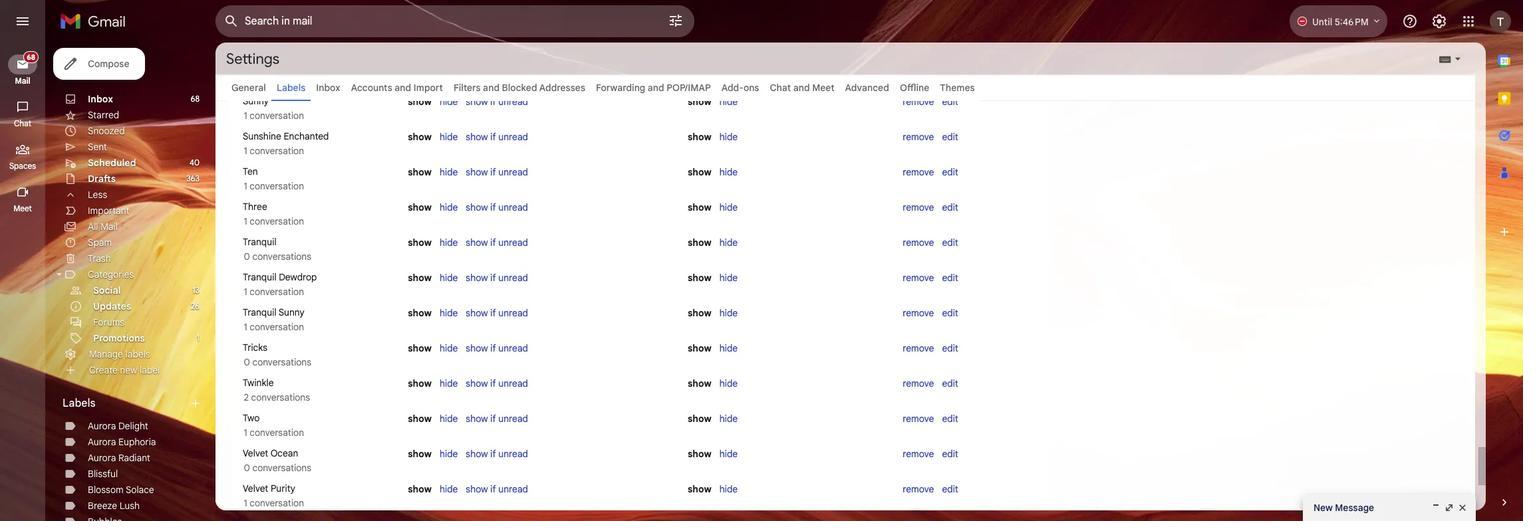 Task type: locate. For each thing, give the bounding box(es) containing it.
edit for tranquil 0 conversations
[[942, 237, 959, 249]]

blossom
[[88, 484, 124, 496]]

sunny down tranquil dewdrop 1 conversation
[[279, 307, 305, 319]]

68 left general
[[191, 94, 200, 104]]

5 unread from the top
[[499, 237, 528, 249]]

11 if from the top
[[491, 448, 496, 460]]

1 horizontal spatial mail
[[101, 221, 118, 233]]

conversations up dewdrop on the left bottom of page
[[253, 251, 311, 263]]

0 down tricks
[[244, 357, 250, 369]]

7 show if unread from the top
[[466, 307, 528, 319]]

1 edit link from the top
[[942, 96, 959, 108]]

chat down mail heading
[[14, 118, 31, 128]]

0 up tranquil dewdrop 1 conversation
[[244, 251, 250, 263]]

2 vertical spatial tranquil
[[243, 307, 277, 319]]

aurora euphoria link
[[88, 436, 156, 448]]

meet
[[813, 82, 835, 94], [13, 204, 32, 214]]

0 vertical spatial 0
[[244, 251, 250, 263]]

remove link
[[903, 96, 934, 108], [903, 131, 934, 143], [903, 166, 934, 178], [903, 202, 934, 214], [903, 237, 934, 249], [903, 272, 934, 284], [903, 307, 934, 319], [903, 343, 934, 355], [903, 378, 934, 390], [903, 413, 934, 425], [903, 448, 934, 460], [903, 484, 934, 496]]

and left the pop/imap
[[648, 82, 665, 94]]

1 vertical spatial tranquil
[[243, 271, 277, 283]]

10 show if unread link from the top
[[466, 413, 528, 425]]

7 if from the top
[[491, 307, 496, 319]]

conversation up sunshine
[[250, 110, 304, 122]]

velvet inside velvet ocean 0 conversations
[[243, 448, 268, 460]]

if for twinkle 2 conversations
[[491, 378, 496, 390]]

11 remove from the top
[[903, 448, 934, 460]]

unread for sunny 1 conversation
[[499, 96, 528, 108]]

unread for ten 1 conversation
[[499, 166, 528, 178]]

10 if from the top
[[491, 413, 496, 425]]

edit for tranquil sunny 1 conversation
[[942, 307, 959, 319]]

5 show if unread link from the top
[[466, 237, 528, 249]]

5 edit link from the top
[[942, 237, 959, 249]]

edit link for tranquil sunny 1 conversation
[[942, 307, 959, 319]]

tranquil 0 conversations
[[242, 236, 311, 263]]

conversation down sunshine
[[250, 145, 304, 157]]

5 remove from the top
[[903, 237, 934, 249]]

1 horizontal spatial labels
[[277, 82, 306, 94]]

8 conversation from the top
[[250, 498, 304, 510]]

unread for velvet ocean 0 conversations
[[499, 448, 528, 460]]

8 show if unread from the top
[[466, 343, 528, 355]]

labels
[[277, 82, 306, 94], [63, 397, 96, 411]]

velvet inside the velvet purity 1 conversation
[[243, 483, 268, 495]]

scheduled
[[88, 157, 136, 169]]

2 vertical spatial aurora
[[88, 452, 116, 464]]

2 conversation from the top
[[250, 145, 304, 157]]

2 if from the top
[[491, 131, 496, 143]]

conversations up twinkle 2 conversations
[[253, 357, 311, 369]]

1 vertical spatial 68
[[191, 94, 200, 104]]

mail
[[15, 76, 30, 86], [101, 221, 118, 233]]

0 horizontal spatial 68
[[27, 53, 35, 62]]

8 show if unread link from the top
[[466, 343, 528, 355]]

accounts
[[351, 82, 392, 94]]

2 vertical spatial 0
[[244, 462, 250, 474]]

4 show if unread from the top
[[466, 202, 528, 214]]

meet down spaces heading
[[13, 204, 32, 214]]

1 vertical spatial chat
[[14, 118, 31, 128]]

mail down important link
[[101, 221, 118, 233]]

tranquil for tranquil dewdrop
[[243, 271, 277, 283]]

inbox link
[[316, 82, 340, 94], [88, 93, 113, 105]]

0 vertical spatial chat
[[770, 82, 791, 94]]

1
[[244, 110, 247, 122], [244, 145, 247, 157], [244, 180, 247, 192], [244, 216, 247, 228], [244, 286, 247, 298], [244, 321, 247, 333], [197, 333, 200, 343], [244, 427, 247, 439], [244, 498, 247, 510]]

1 tranquil from the top
[[243, 236, 277, 248]]

show if unread link
[[466, 96, 528, 108], [466, 131, 528, 143], [466, 166, 528, 178], [466, 202, 528, 214], [466, 237, 528, 249], [466, 272, 528, 284], [466, 307, 528, 319], [466, 343, 528, 355], [466, 378, 528, 390], [466, 413, 528, 425], [466, 448, 528, 460], [466, 484, 528, 496]]

1 horizontal spatial 68
[[191, 94, 200, 104]]

remove for velvet ocean 0 conversations
[[903, 448, 934, 460]]

remove link for tranquil sunny 1 conversation
[[903, 307, 934, 319]]

4 remove link from the top
[[903, 202, 934, 214]]

chat heading
[[0, 118, 45, 129]]

conversation inside sunny 1 conversation
[[250, 110, 304, 122]]

3 show if unread from the top
[[466, 166, 528, 178]]

mail inside heading
[[15, 76, 30, 86]]

11 remove link from the top
[[903, 448, 934, 460]]

1 up tranquil sunny 1 conversation
[[244, 286, 247, 298]]

remove link for sunny 1 conversation
[[903, 96, 934, 108]]

if for three 1 conversation
[[491, 202, 496, 214]]

3 show if unread link from the top
[[466, 166, 528, 178]]

8 if from the top
[[491, 343, 496, 355]]

conversation down dewdrop on the left bottom of page
[[250, 286, 304, 298]]

12 unread from the top
[[499, 484, 528, 496]]

blossom solace link
[[88, 484, 154, 496]]

conversation inside sunshine enchanted 1 conversation
[[250, 145, 304, 157]]

10 edit link from the top
[[942, 413, 959, 425]]

0 horizontal spatial mail
[[15, 76, 30, 86]]

blossom solace
[[88, 484, 154, 496]]

velvet for conversations
[[243, 448, 268, 460]]

1 edit from the top
[[942, 96, 959, 108]]

starred
[[88, 109, 119, 121]]

1 vertical spatial velvet
[[243, 483, 268, 495]]

1 inside tranquil dewdrop 1 conversation
[[244, 286, 247, 298]]

sent link
[[88, 141, 107, 153]]

spaces heading
[[0, 161, 45, 172]]

all mail
[[88, 221, 118, 233]]

if for sunshine enchanted 1 conversation
[[491, 131, 496, 143]]

1 vertical spatial sunny
[[279, 307, 305, 319]]

tranquil
[[243, 236, 277, 248], [243, 271, 277, 283], [243, 307, 277, 319]]

new
[[1314, 502, 1333, 514]]

0
[[244, 251, 250, 263], [244, 357, 250, 369], [244, 462, 250, 474]]

9 if from the top
[[491, 378, 496, 390]]

9 remove link from the top
[[903, 378, 934, 390]]

remove for tranquil 0 conversations
[[903, 237, 934, 249]]

chat right the "ons"
[[770, 82, 791, 94]]

hide link
[[440, 96, 458, 108], [720, 96, 738, 108], [440, 131, 458, 143], [720, 131, 738, 143], [440, 166, 458, 178], [720, 166, 738, 178], [440, 202, 458, 214], [720, 202, 738, 214], [440, 237, 458, 249], [720, 237, 738, 249], [440, 272, 458, 284], [720, 272, 738, 284], [440, 307, 458, 319], [720, 307, 738, 319], [440, 343, 458, 355], [720, 343, 738, 355], [440, 378, 458, 390], [720, 378, 738, 390], [440, 413, 458, 425], [720, 413, 738, 425], [440, 448, 458, 460], [720, 448, 738, 460], [440, 484, 458, 496], [720, 484, 738, 496]]

show if unread for tranquil dewdrop 1 conversation
[[466, 272, 528, 284]]

search in mail image
[[220, 9, 244, 33]]

7 show if unread link from the top
[[466, 307, 528, 319]]

unread for three 1 conversation
[[499, 202, 528, 214]]

blocked
[[502, 82, 537, 94]]

edit for sunny 1 conversation
[[942, 96, 959, 108]]

remove
[[903, 96, 934, 108], [903, 131, 934, 143], [903, 166, 934, 178], [903, 202, 934, 214], [903, 237, 934, 249], [903, 272, 934, 284], [903, 307, 934, 319], [903, 343, 934, 355], [903, 378, 934, 390], [903, 413, 934, 425], [903, 448, 934, 460], [903, 484, 934, 496]]

2 and from the left
[[483, 82, 500, 94]]

68 up mail heading
[[27, 53, 35, 62]]

conversation down purity
[[250, 498, 304, 510]]

0 horizontal spatial meet
[[13, 204, 32, 214]]

1 vertical spatial meet
[[13, 204, 32, 214]]

1 horizontal spatial inbox link
[[316, 82, 340, 94]]

velvet left the ocean
[[243, 448, 268, 460]]

forwarding and pop/imap link
[[596, 82, 711, 94]]

9 unread from the top
[[499, 378, 528, 390]]

3 aurora from the top
[[88, 452, 116, 464]]

addresses
[[539, 82, 586, 94]]

filters and blocked addresses link
[[454, 82, 586, 94]]

1 horizontal spatial sunny
[[279, 307, 305, 319]]

remove for ten 1 conversation
[[903, 166, 934, 178]]

4 conversation from the top
[[250, 216, 304, 228]]

add-ons
[[722, 82, 759, 94]]

12 if from the top
[[491, 484, 496, 496]]

2 show if unread link from the top
[[466, 131, 528, 143]]

conversations
[[253, 251, 311, 263], [253, 357, 311, 369], [251, 392, 310, 404], [253, 462, 311, 474]]

1 up ten
[[244, 145, 247, 157]]

edit for ten 1 conversation
[[942, 166, 959, 178]]

2 aurora from the top
[[88, 436, 116, 448]]

10 show if unread from the top
[[466, 413, 528, 425]]

tranquil for tranquil
[[243, 236, 277, 248]]

0 up the velvet purity 1 conversation
[[244, 462, 250, 474]]

3 edit from the top
[[942, 166, 959, 178]]

edit link for velvet ocean 0 conversations
[[942, 448, 959, 460]]

11 show if unread from the top
[[466, 448, 528, 460]]

11 show if unread link from the top
[[466, 448, 528, 460]]

show if unread link for ten 1 conversation
[[466, 166, 528, 178]]

6 if from the top
[[491, 272, 496, 284]]

aurora up blissful
[[88, 452, 116, 464]]

conversation inside the velvet purity 1 conversation
[[250, 498, 304, 510]]

social link
[[93, 285, 121, 297]]

1 velvet from the top
[[243, 448, 268, 460]]

tricks
[[243, 342, 267, 354]]

conversation
[[250, 110, 304, 122], [250, 145, 304, 157], [250, 180, 304, 192], [250, 216, 304, 228], [250, 286, 304, 298], [250, 321, 304, 333], [250, 427, 304, 439], [250, 498, 304, 510]]

3 remove from the top
[[903, 166, 934, 178]]

0 for tranquil 0 conversations
[[244, 251, 250, 263]]

0 vertical spatial velvet
[[243, 448, 268, 460]]

conversation up three 1 conversation
[[250, 180, 304, 192]]

10 edit from the top
[[942, 413, 959, 425]]

conversations for tricks
[[253, 357, 311, 369]]

show if unread for velvet purity 1 conversation
[[466, 484, 528, 496]]

12 remove link from the top
[[903, 484, 934, 496]]

show if unread for sunshine enchanted 1 conversation
[[466, 131, 528, 143]]

6 remove link from the top
[[903, 272, 934, 284]]

themes
[[940, 82, 975, 94]]

inbox right labels link
[[316, 82, 340, 94]]

7 remove link from the top
[[903, 307, 934, 319]]

0 vertical spatial labels
[[277, 82, 306, 94]]

3 remove link from the top
[[903, 166, 934, 178]]

8 unread from the top
[[499, 343, 528, 355]]

close image
[[1458, 503, 1469, 514]]

1 vertical spatial 0
[[244, 357, 250, 369]]

and
[[395, 82, 411, 94], [483, 82, 500, 94], [648, 82, 665, 94], [794, 82, 810, 94]]

12 show if unread from the top
[[466, 484, 528, 496]]

and left import
[[395, 82, 411, 94]]

show if unread for ten 1 conversation
[[466, 166, 528, 178]]

3 and from the left
[[648, 82, 665, 94]]

inbox link right labels link
[[316, 82, 340, 94]]

chat for chat and meet
[[770, 82, 791, 94]]

if for sunny 1 conversation
[[491, 96, 496, 108]]

show if unread link for sunny 1 conversation
[[466, 96, 528, 108]]

4 edit link from the top
[[942, 202, 959, 214]]

tranquil inside tranquil sunny 1 conversation
[[243, 307, 277, 319]]

9 edit link from the top
[[942, 378, 959, 390]]

sunny down general
[[243, 95, 269, 107]]

edit link for two 1 conversation
[[942, 413, 959, 425]]

2 unread from the top
[[499, 131, 528, 143]]

1 conversation from the top
[[250, 110, 304, 122]]

show if unread
[[466, 96, 528, 108], [466, 131, 528, 143], [466, 166, 528, 178], [466, 202, 528, 214], [466, 237, 528, 249], [466, 272, 528, 284], [466, 307, 528, 319], [466, 343, 528, 355], [466, 378, 528, 390], [466, 413, 528, 425], [466, 448, 528, 460], [466, 484, 528, 496]]

inbox up starred
[[88, 93, 113, 105]]

6 remove from the top
[[903, 272, 934, 284]]

tranquil down tranquil 0 conversations
[[243, 271, 277, 283]]

settings
[[226, 50, 280, 68]]

1 0 from the top
[[244, 251, 250, 263]]

6 conversation from the top
[[250, 321, 304, 333]]

4 and from the left
[[794, 82, 810, 94]]

2 tranquil from the top
[[243, 271, 277, 283]]

Search in mail search field
[[216, 5, 695, 37]]

if for ten 1 conversation
[[491, 166, 496, 178]]

0 vertical spatial sunny
[[243, 95, 269, 107]]

all mail link
[[88, 221, 118, 233]]

1 horizontal spatial chat
[[770, 82, 791, 94]]

and for chat
[[794, 82, 810, 94]]

three
[[243, 201, 267, 213]]

remove link for tricks 0 conversations
[[903, 343, 934, 355]]

edit for two 1 conversation
[[942, 413, 959, 425]]

3 0 from the top
[[244, 462, 250, 474]]

1 down ten
[[244, 180, 247, 192]]

accounts and import link
[[351, 82, 443, 94]]

1 inside the velvet purity 1 conversation
[[244, 498, 247, 510]]

conversations down the ocean
[[253, 462, 311, 474]]

aurora radiant link
[[88, 452, 150, 464]]

1 horizontal spatial meet
[[813, 82, 835, 94]]

and right the "ons"
[[794, 82, 810, 94]]

labels up sunny 1 conversation
[[277, 82, 306, 94]]

1 down two
[[244, 427, 247, 439]]

themes link
[[940, 82, 975, 94]]

edit link for tranquil 0 conversations
[[942, 237, 959, 249]]

and for forwarding
[[648, 82, 665, 94]]

3 conversation from the top
[[250, 180, 304, 192]]

show if unread for tricks 0 conversations
[[466, 343, 528, 355]]

labels down the create
[[63, 397, 96, 411]]

remove link for twinkle 2 conversations
[[903, 378, 934, 390]]

0 vertical spatial 68
[[27, 53, 35, 62]]

1 if from the top
[[491, 96, 496, 108]]

important
[[88, 205, 129, 217]]

tab list
[[1486, 43, 1524, 474]]

0 vertical spatial aurora
[[88, 421, 116, 433]]

1 up tricks
[[244, 321, 247, 333]]

mail down 68 link
[[15, 76, 30, 86]]

velvet
[[243, 448, 268, 460], [243, 483, 268, 495]]

5 conversation from the top
[[250, 286, 304, 298]]

velvet for conversation
[[243, 483, 268, 495]]

1 down velvet ocean 0 conversations
[[244, 498, 247, 510]]

drafts link
[[88, 173, 116, 185]]

edit for twinkle 2 conversations
[[942, 378, 959, 390]]

7 unread from the top
[[499, 307, 528, 319]]

show if unread link for twinkle 2 conversations
[[466, 378, 528, 390]]

conversations inside the "tricks 0 conversations"
[[253, 357, 311, 369]]

10 unread from the top
[[499, 413, 528, 425]]

1 down three
[[244, 216, 247, 228]]

7 edit link from the top
[[942, 307, 959, 319]]

conversation up the ocean
[[250, 427, 304, 439]]

tranquil inside tranquil dewdrop 1 conversation
[[243, 271, 277, 283]]

5 show if unread from the top
[[466, 237, 528, 249]]

pop out image
[[1445, 503, 1455, 514]]

1 inside sunshine enchanted 1 conversation
[[244, 145, 247, 157]]

0 horizontal spatial chat
[[14, 118, 31, 128]]

aurora for aurora radiant
[[88, 452, 116, 464]]

unread
[[499, 96, 528, 108], [499, 131, 528, 143], [499, 166, 528, 178], [499, 202, 528, 214], [499, 237, 528, 249], [499, 272, 528, 284], [499, 307, 528, 319], [499, 343, 528, 355], [499, 378, 528, 390], [499, 413, 528, 425], [499, 448, 528, 460], [499, 484, 528, 496]]

navigation
[[0, 43, 47, 522]]

1 vertical spatial mail
[[101, 221, 118, 233]]

remove for sunshine enchanted 1 conversation
[[903, 131, 934, 143]]

12 show if unread link from the top
[[466, 484, 528, 496]]

1 aurora from the top
[[88, 421, 116, 433]]

conversations down twinkle
[[251, 392, 310, 404]]

show if unread link for two 1 conversation
[[466, 413, 528, 425]]

new message
[[1314, 502, 1375, 514]]

conversation inside ten 1 conversation
[[250, 180, 304, 192]]

10 remove from the top
[[903, 413, 934, 425]]

1 vertical spatial aurora
[[88, 436, 116, 448]]

tranquil inside tranquil 0 conversations
[[243, 236, 277, 248]]

conversation down three
[[250, 216, 304, 228]]

velvet left purity
[[243, 483, 268, 495]]

8 edit link from the top
[[942, 343, 959, 355]]

12 remove from the top
[[903, 484, 934, 496]]

edit link for sunny 1 conversation
[[942, 96, 959, 108]]

less
[[88, 189, 107, 201]]

new
[[120, 365, 137, 377]]

0 for tricks 0 conversations
[[244, 357, 250, 369]]

4 remove from the top
[[903, 202, 934, 214]]

0 vertical spatial tranquil
[[243, 236, 277, 248]]

hide
[[440, 96, 458, 108], [720, 96, 738, 108], [440, 131, 458, 143], [720, 131, 738, 143], [440, 166, 458, 178], [720, 166, 738, 178], [440, 202, 458, 214], [720, 202, 738, 214], [440, 237, 458, 249], [720, 237, 738, 249], [440, 272, 458, 284], [720, 272, 738, 284], [440, 307, 458, 319], [720, 307, 738, 319], [440, 343, 458, 355], [720, 343, 738, 355], [440, 378, 458, 390], [720, 378, 738, 390], [440, 413, 458, 425], [720, 413, 738, 425], [440, 448, 458, 460], [720, 448, 738, 460], [440, 484, 458, 496], [720, 484, 738, 496]]

aurora radiant
[[88, 452, 150, 464]]

2 0 from the top
[[244, 357, 250, 369]]

scheduled link
[[88, 157, 136, 169]]

9 show if unread link from the top
[[466, 378, 528, 390]]

accounts and import
[[351, 82, 443, 94]]

blissful
[[88, 468, 118, 480]]

3 unread from the top
[[499, 166, 528, 178]]

tranquil down three 1 conversation
[[243, 236, 277, 248]]

conversation up the "tricks 0 conversations" on the bottom left
[[250, 321, 304, 333]]

7 edit from the top
[[942, 307, 959, 319]]

1 inside three 1 conversation
[[244, 216, 247, 228]]

unread for tranquil 0 conversations
[[499, 237, 528, 249]]

chat inside heading
[[14, 118, 31, 128]]

edit for three 1 conversation
[[942, 202, 959, 214]]

show if unread link for sunshine enchanted 1 conversation
[[466, 131, 528, 143]]

8 remove link from the top
[[903, 343, 934, 355]]

0 inside velvet ocean 0 conversations
[[244, 462, 250, 474]]

remove link for tranquil dewdrop 1 conversation
[[903, 272, 934, 284]]

0 inside tranquil 0 conversations
[[244, 251, 250, 263]]

labels for labels link
[[277, 82, 306, 94]]

7 conversation from the top
[[250, 427, 304, 439]]

2 show if unread from the top
[[466, 131, 528, 143]]

sunny
[[243, 95, 269, 107], [279, 307, 305, 319]]

11 unread from the top
[[499, 448, 528, 460]]

conversation inside two 1 conversation
[[250, 427, 304, 439]]

show if unread for twinkle 2 conversations
[[466, 378, 528, 390]]

0 horizontal spatial sunny
[[243, 95, 269, 107]]

2 edit link from the top
[[942, 131, 959, 143]]

5 edit from the top
[[942, 237, 959, 249]]

edit for tranquil dewdrop 1 conversation
[[942, 272, 959, 284]]

if for two 1 conversation
[[491, 413, 496, 425]]

aurora up aurora euphoria
[[88, 421, 116, 433]]

tranquil down tranquil dewdrop 1 conversation
[[243, 307, 277, 319]]

1 inside ten 1 conversation
[[244, 180, 247, 192]]

1 remove link from the top
[[903, 96, 934, 108]]

and right filters
[[483, 82, 500, 94]]

add-ons link
[[722, 82, 759, 94]]

meet inside heading
[[13, 204, 32, 214]]

ons
[[744, 82, 759, 94]]

1 up sunshine
[[244, 110, 247, 122]]

conversations inside tranquil 0 conversations
[[253, 251, 311, 263]]

conversations inside twinkle 2 conversations
[[251, 392, 310, 404]]

3 if from the top
[[491, 166, 496, 178]]

0 horizontal spatial labels
[[63, 397, 96, 411]]

2 remove link from the top
[[903, 131, 934, 143]]

0 inside the "tricks 0 conversations"
[[244, 357, 250, 369]]

6 show if unread from the top
[[466, 272, 528, 284]]

aurora down aurora delight link
[[88, 436, 116, 448]]

edit for sunshine enchanted 1 conversation
[[942, 131, 959, 143]]

labels heading
[[63, 397, 189, 411]]

1 and from the left
[[395, 82, 411, 94]]

1 show if unread from the top
[[466, 96, 528, 108]]

meet left advanced link
[[813, 82, 835, 94]]

edit link
[[942, 96, 959, 108], [942, 131, 959, 143], [942, 166, 959, 178], [942, 202, 959, 214], [942, 237, 959, 249], [942, 272, 959, 284], [942, 307, 959, 319], [942, 343, 959, 355], [942, 378, 959, 390], [942, 413, 959, 425], [942, 448, 959, 460], [942, 484, 959, 496]]

4 if from the top
[[491, 202, 496, 214]]

remove link for ten 1 conversation
[[903, 166, 934, 178]]

0 vertical spatial mail
[[15, 76, 30, 86]]

inbox link up starred
[[88, 93, 113, 105]]

unread for tricks 0 conversations
[[499, 343, 528, 355]]

advanced
[[845, 82, 890, 94]]

velvet purity 1 conversation
[[242, 483, 304, 510]]

4 unread from the top
[[499, 202, 528, 214]]

6 edit from the top
[[942, 272, 959, 284]]

euphoria
[[118, 436, 156, 448]]

purity
[[271, 483, 295, 495]]

remove link for two 1 conversation
[[903, 413, 934, 425]]

trash
[[88, 253, 111, 265]]

6 show if unread link from the top
[[466, 272, 528, 284]]

9 remove from the top
[[903, 378, 934, 390]]

1 vertical spatial labels
[[63, 397, 96, 411]]

remove for tranquil sunny 1 conversation
[[903, 307, 934, 319]]

create new label link
[[89, 365, 160, 377]]

2 edit from the top
[[942, 131, 959, 143]]

3 edit link from the top
[[942, 166, 959, 178]]

if
[[491, 96, 496, 108], [491, 131, 496, 143], [491, 166, 496, 178], [491, 202, 496, 214], [491, 237, 496, 249], [491, 272, 496, 284], [491, 307, 496, 319], [491, 343, 496, 355], [491, 378, 496, 390], [491, 413, 496, 425], [491, 448, 496, 460], [491, 484, 496, 496]]

edit link for tranquil dewdrop 1 conversation
[[942, 272, 959, 284]]

6 unread from the top
[[499, 272, 528, 284]]

starred link
[[88, 109, 119, 121]]

8 remove from the top
[[903, 343, 934, 355]]

6 edit link from the top
[[942, 272, 959, 284]]



Task type: vqa. For each thing, say whether or not it's contained in the screenshot.


Task type: describe. For each thing, give the bounding box(es) containing it.
0 horizontal spatial inbox link
[[88, 93, 113, 105]]

and for filters
[[483, 82, 500, 94]]

remove link for three 1 conversation
[[903, 202, 934, 214]]

delight
[[118, 421, 148, 433]]

create
[[89, 365, 118, 377]]

aurora for aurora euphoria
[[88, 436, 116, 448]]

settings image
[[1432, 13, 1448, 29]]

label
[[140, 365, 160, 377]]

sunny 1 conversation
[[242, 95, 304, 122]]

gmail image
[[60, 8, 132, 35]]

spam link
[[88, 237, 112, 249]]

twinkle 2 conversations
[[242, 377, 310, 404]]

labels
[[125, 349, 150, 361]]

forwarding
[[596, 82, 646, 94]]

conversation inside tranquil dewdrop 1 conversation
[[250, 286, 304, 298]]

radiant
[[118, 452, 150, 464]]

unread for sunshine enchanted 1 conversation
[[499, 131, 528, 143]]

if for velvet purity 1 conversation
[[491, 484, 496, 496]]

unread for two 1 conversation
[[499, 413, 528, 425]]

updates link
[[93, 301, 131, 313]]

less button
[[53, 187, 208, 203]]

remove for twinkle 2 conversations
[[903, 378, 934, 390]]

conversations for tranquil
[[253, 251, 311, 263]]

edit link for twinkle 2 conversations
[[942, 378, 959, 390]]

tricks 0 conversations
[[242, 342, 311, 369]]

if for velvet ocean 0 conversations
[[491, 448, 496, 460]]

breeze
[[88, 500, 117, 512]]

three 1 conversation
[[242, 201, 304, 228]]

navigation containing mail
[[0, 43, 47, 522]]

sunny inside sunny 1 conversation
[[243, 95, 269, 107]]

edit link for three 1 conversation
[[942, 202, 959, 214]]

enchanted
[[284, 130, 329, 142]]

categories
[[88, 269, 134, 281]]

sunny inside tranquil sunny 1 conversation
[[279, 307, 305, 319]]

social
[[93, 285, 121, 297]]

remove link for velvet purity 1 conversation
[[903, 484, 934, 496]]

lush
[[120, 500, 140, 512]]

manage
[[89, 349, 123, 361]]

show if unread for three 1 conversation
[[466, 202, 528, 214]]

spam
[[88, 237, 112, 249]]

edit for velvet purity 1 conversation
[[942, 484, 959, 496]]

sent
[[88, 141, 107, 153]]

select input tool image
[[1455, 54, 1463, 64]]

updates
[[93, 301, 131, 313]]

remove link for sunshine enchanted 1 conversation
[[903, 131, 934, 143]]

unread for twinkle 2 conversations
[[499, 378, 528, 390]]

tranquil sunny 1 conversation
[[242, 307, 305, 333]]

two
[[243, 413, 260, 425]]

remove for sunny 1 conversation
[[903, 96, 934, 108]]

remove for tricks 0 conversations
[[903, 343, 934, 355]]

compose
[[88, 58, 129, 70]]

promotions link
[[93, 333, 145, 345]]

show if unread for two 1 conversation
[[466, 413, 528, 425]]

show if unread for sunny 1 conversation
[[466, 96, 528, 108]]

if for tranquil dewdrop 1 conversation
[[491, 272, 496, 284]]

show if unread link for velvet purity 1 conversation
[[466, 484, 528, 496]]

spaces
[[9, 161, 36, 171]]

chat and meet link
[[770, 82, 835, 94]]

edit link for velvet purity 1 conversation
[[942, 484, 959, 496]]

conversation inside tranquil sunny 1 conversation
[[250, 321, 304, 333]]

remove for velvet purity 1 conversation
[[903, 484, 934, 496]]

import
[[414, 82, 443, 94]]

forums
[[93, 317, 125, 329]]

aurora euphoria
[[88, 436, 156, 448]]

aurora delight link
[[88, 421, 148, 433]]

0 horizontal spatial inbox
[[88, 93, 113, 105]]

1 inside two 1 conversation
[[244, 427, 247, 439]]

forwarding and pop/imap
[[596, 82, 711, 94]]

general
[[232, 82, 266, 94]]

remove link for tranquil 0 conversations
[[903, 237, 934, 249]]

breeze lush link
[[88, 500, 140, 512]]

show if unread link for tranquil dewdrop 1 conversation
[[466, 272, 528, 284]]

meet heading
[[0, 204, 45, 214]]

pop/imap
[[667, 82, 711, 94]]

message
[[1336, 502, 1375, 514]]

labels for labels "heading"
[[63, 397, 96, 411]]

solace
[[126, 484, 154, 496]]

promotions
[[93, 333, 145, 345]]

general link
[[232, 82, 266, 94]]

ten
[[243, 166, 258, 178]]

edit for tricks 0 conversations
[[942, 343, 959, 355]]

conversations inside velvet ocean 0 conversations
[[253, 462, 311, 474]]

chat for chat
[[14, 118, 31, 128]]

1 inside tranquil sunny 1 conversation
[[244, 321, 247, 333]]

add-
[[722, 82, 744, 94]]

show if unread for tranquil 0 conversations
[[466, 237, 528, 249]]

if for tricks 0 conversations
[[491, 343, 496, 355]]

if for tranquil 0 conversations
[[491, 237, 496, 249]]

breeze lush
[[88, 500, 140, 512]]

two 1 conversation
[[242, 413, 304, 439]]

snoozed
[[88, 125, 125, 137]]

Search in mail text field
[[245, 15, 631, 28]]

1 horizontal spatial inbox
[[316, 82, 340, 94]]

show if unread for tranquil sunny 1 conversation
[[466, 307, 528, 319]]

unread for tranquil sunny 1 conversation
[[499, 307, 528, 319]]

sunshine
[[243, 130, 281, 142]]

labels link
[[277, 82, 306, 94]]

manage labels link
[[89, 349, 150, 361]]

support image
[[1403, 13, 1419, 29]]

show if unread link for tranquil sunny 1 conversation
[[466, 307, 528, 319]]

363
[[186, 174, 200, 184]]

13
[[192, 285, 200, 295]]

2
[[244, 392, 249, 404]]

important link
[[88, 205, 129, 217]]

compose button
[[53, 48, 145, 80]]

manage labels create new label
[[89, 349, 160, 377]]

and for accounts
[[395, 82, 411, 94]]

remove for three 1 conversation
[[903, 202, 934, 214]]

remove for tranquil dewdrop 1 conversation
[[903, 272, 934, 284]]

remove for two 1 conversation
[[903, 413, 934, 425]]

show if unread link for velvet ocean 0 conversations
[[466, 448, 528, 460]]

conversations for twinkle
[[251, 392, 310, 404]]

tranquil for tranquil sunny
[[243, 307, 277, 319]]

edit link for ten 1 conversation
[[942, 166, 959, 178]]

chat and meet
[[770, 82, 835, 94]]

mail heading
[[0, 76, 45, 87]]

minimize image
[[1431, 503, 1442, 514]]

unread for velvet purity 1 conversation
[[499, 484, 528, 496]]

show if unread for velvet ocean 0 conversations
[[466, 448, 528, 460]]

advanced link
[[845, 82, 890, 94]]

blissful link
[[88, 468, 118, 480]]

forums link
[[93, 317, 125, 329]]

filters
[[454, 82, 481, 94]]

filters and blocked addresses
[[454, 82, 586, 94]]

show if unread link for tranquil 0 conversations
[[466, 237, 528, 249]]

1 down 26
[[197, 333, 200, 343]]

68 link
[[8, 51, 39, 75]]

1 inside sunny 1 conversation
[[244, 110, 247, 122]]

main menu image
[[15, 13, 31, 29]]

sunshine enchanted 1 conversation
[[242, 130, 329, 157]]

unread for tranquil dewdrop 1 conversation
[[499, 272, 528, 284]]

twinkle
[[243, 377, 274, 389]]

trash link
[[88, 253, 111, 265]]

offline
[[900, 82, 930, 94]]

if for tranquil sunny 1 conversation
[[491, 307, 496, 319]]

show if unread link for tricks 0 conversations
[[466, 343, 528, 355]]

0 vertical spatial meet
[[813, 82, 835, 94]]

show if unread link for three 1 conversation
[[466, 202, 528, 214]]

all
[[88, 221, 98, 233]]

conversation inside three 1 conversation
[[250, 216, 304, 228]]

ten 1 conversation
[[242, 166, 304, 192]]

edit link for tricks 0 conversations
[[942, 343, 959, 355]]

offline link
[[900, 82, 930, 94]]

edit link for sunshine enchanted 1 conversation
[[942, 131, 959, 143]]

advanced search options image
[[663, 7, 689, 34]]

tranquil dewdrop 1 conversation
[[242, 271, 317, 298]]



